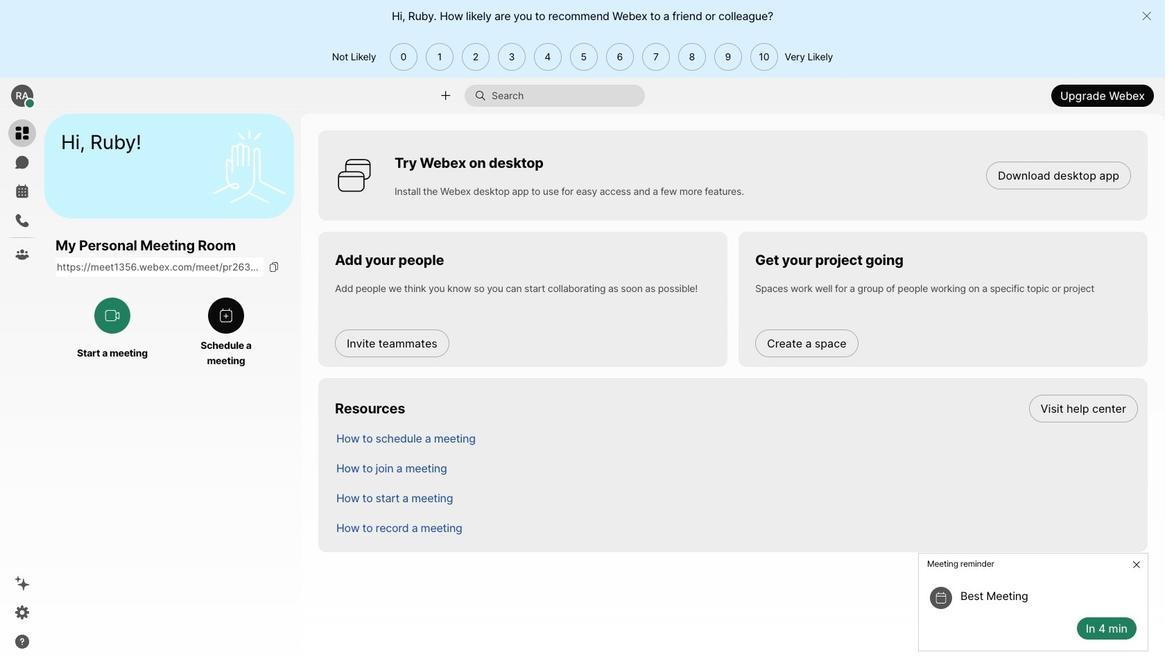Task type: describe. For each thing, give the bounding box(es) containing it.
two hands high fiving image
[[207, 125, 291, 208]]

calls image
[[14, 212, 31, 229]]

5 list item from the top
[[325, 513, 1148, 543]]

messaging, has no new notifications image
[[14, 154, 31, 171]]

start a meeting image
[[104, 308, 121, 324]]

2 list item from the top
[[325, 423, 1148, 453]]

dashboard image
[[14, 125, 31, 142]]

schedule a meeting image
[[218, 308, 235, 324]]

meetings image
[[14, 183, 31, 200]]

webex tab list
[[8, 119, 36, 269]]

how likely are you to recommend webex to a friend or colleague? score webex from 0 to 10, 0 is not likely and 10 is very likely. toolbar
[[386, 43, 778, 71]]



Task type: vqa. For each thing, say whether or not it's contained in the screenshot.
alert
yes



Task type: locate. For each thing, give the bounding box(es) containing it.
hide meeting alert image
[[1132, 559, 1143, 570]]

help image
[[14, 633, 31, 650]]

alert
[[913, 547, 1155, 657]]

4 list item from the top
[[325, 483, 1148, 513]]

0 horizontal spatial wrapper image
[[25, 99, 35, 108]]

connect people image
[[439, 89, 453, 102]]

navigation
[[0, 114, 44, 668]]

wrapper image up dashboard icon
[[25, 99, 35, 108]]

None text field
[[56, 258, 264, 277]]

1 list item from the top
[[325, 393, 1148, 423]]

1 horizontal spatial wrapper image
[[475, 90, 492, 101]]

click to copy your pmr address image
[[269, 262, 280, 273]]

teams, has no new notifications image
[[14, 246, 31, 263]]

wrapper image right 'connect people' icon
[[475, 90, 492, 101]]

list item
[[325, 393, 1148, 423], [325, 423, 1148, 453], [325, 453, 1148, 483], [325, 483, 1148, 513], [325, 513, 1148, 543]]

3 list item from the top
[[325, 453, 1148, 483]]

what's new image
[[14, 575, 31, 592]]

settings image
[[14, 604, 31, 621]]

wrapper image
[[475, 90, 492, 101], [25, 99, 35, 108]]

wrapper image
[[935, 591, 949, 605]]

close rating section image
[[1142, 10, 1153, 22]]



